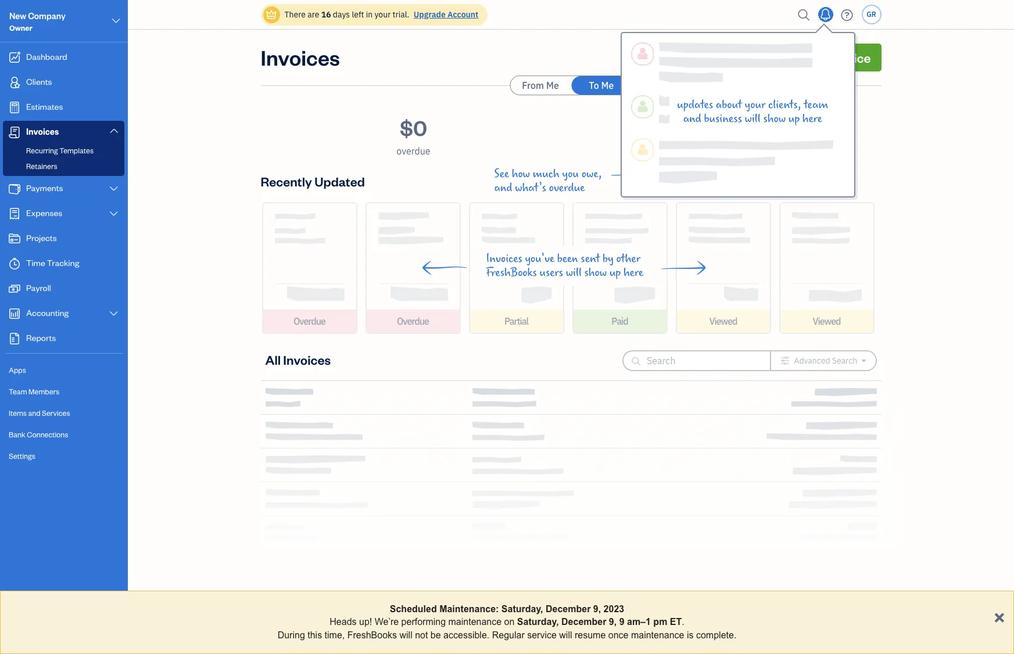 Task type: vqa. For each thing, say whether or not it's contained in the screenshot.
$0 Total Outstanding
yes



Task type: describe. For each thing, give the bounding box(es) containing it.
Search text field
[[647, 352, 751, 370]]

new invoice link
[[791, 44, 881, 71]]

trial.
[[393, 9, 409, 20]]

apps link
[[3, 360, 124, 381]]

dashboard image
[[8, 52, 22, 63]]

not
[[415, 630, 428, 640]]

items and services link
[[3, 403, 124, 424]]

1 vertical spatial december
[[561, 617, 606, 627]]

how
[[512, 167, 530, 181]]

team
[[804, 98, 828, 112]]

up!
[[359, 617, 372, 627]]

freshbooks inside scheduled maintenance: saturday, december 9, 2023 heads up! we're performing maintenance on saturday, december 9, 9 am–1 pm et . during this time, freshbooks will not be accessible. regular service will resume once maintenance is complete.
[[347, 630, 397, 640]]

up inside updates about your clients, team and business will show up here
[[788, 112, 800, 126]]

time tracking link
[[3, 252, 124, 276]]

chevron large down image for accounting
[[108, 309, 119, 318]]

.
[[682, 617, 684, 627]]

new company owner
[[9, 10, 66, 33]]

invoices you've been sent by other freshbooks users will show up here
[[486, 252, 643, 280]]

crown image
[[265, 8, 277, 21]]

chevron large down image
[[108, 126, 119, 135]]

to me link
[[571, 76, 632, 95]]

maintenance:
[[439, 604, 499, 614]]

items
[[9, 409, 27, 418]]

members
[[29, 387, 59, 396]]

chevron large down image for payments
[[108, 184, 119, 194]]

dashboard
[[26, 51, 67, 62]]

during
[[278, 630, 305, 640]]

there
[[284, 9, 306, 20]]

on
[[504, 617, 515, 627]]

expenses
[[26, 207, 62, 219]]

see how much you owe, and what's overdue
[[494, 167, 602, 195]]

from me
[[522, 80, 559, 91]]

what's
[[515, 181, 546, 195]]

much
[[533, 167, 560, 181]]

×
[[994, 605, 1005, 627]]

time
[[26, 257, 45, 268]]

clients link
[[3, 71, 124, 95]]

company
[[28, 10, 66, 22]]

will left 'not'
[[400, 630, 412, 640]]

settings link
[[3, 446, 124, 467]]

days
[[333, 9, 350, 20]]

payments
[[26, 182, 63, 194]]

updates about your clients, team and business will show up here
[[677, 98, 828, 126]]

0 horizontal spatial maintenance
[[448, 617, 502, 627]]

from
[[522, 80, 544, 91]]

am–1
[[627, 617, 651, 627]]

been
[[557, 252, 578, 266]]

complete.
[[696, 630, 736, 640]]

payroll link
[[3, 277, 124, 301]]

me for from me
[[546, 80, 559, 91]]

retainers
[[26, 162, 57, 171]]

clients
[[26, 76, 52, 87]]

other
[[616, 252, 640, 266]]

gr button
[[862, 5, 881, 24]]

new for new company owner
[[9, 10, 26, 22]]

tracking
[[47, 257, 79, 268]]

show inside updates about your clients, team and business will show up here
[[763, 112, 786, 126]]

$0 total outstanding
[[693, 114, 764, 157]]

connections
[[27, 430, 68, 439]]

reports link
[[3, 327, 124, 351]]

be
[[431, 630, 441, 640]]

accessible.
[[443, 630, 489, 640]]

scheduled
[[390, 604, 437, 614]]

invoice
[[830, 49, 871, 66]]

estimates
[[26, 101, 63, 112]]

time tracking
[[26, 257, 79, 268]]

invoices link
[[3, 121, 124, 144]]

will right service
[[559, 630, 572, 640]]

in
[[366, 9, 373, 20]]

1 vertical spatial saturday,
[[517, 617, 559, 627]]

dashboard link
[[3, 46, 124, 70]]

$0 for $0 overdue
[[400, 114, 427, 141]]

and for business
[[683, 112, 701, 126]]

outstanding
[[714, 145, 764, 157]]

paid
[[612, 316, 628, 327]]

timer image
[[8, 258, 22, 270]]

main element
[[0, 0, 157, 654]]

16
[[321, 9, 331, 20]]

up inside invoices you've been sent by other freshbooks users will show up here
[[610, 266, 621, 280]]

bank connections
[[9, 430, 68, 439]]

team
[[9, 387, 27, 396]]

bank connections link
[[3, 425, 124, 445]]

from me link
[[510, 76, 571, 95]]

me for to me
[[601, 80, 614, 91]]

owner
[[9, 23, 32, 33]]

updated
[[314, 173, 365, 189]]

1 vertical spatial 9,
[[609, 617, 617, 627]]

9
[[619, 617, 624, 627]]



Task type: locate. For each thing, give the bounding box(es) containing it.
1 horizontal spatial and
[[494, 181, 512, 195]]

1 horizontal spatial up
[[788, 112, 800, 126]]

2023
[[604, 604, 624, 614]]

your
[[375, 9, 391, 20], [745, 98, 766, 112]]

to
[[589, 80, 599, 91]]

× dialog
[[0, 591, 1014, 654]]

users
[[540, 266, 563, 280]]

your right about
[[745, 98, 766, 112]]

0 vertical spatial up
[[788, 112, 800, 126]]

1 horizontal spatial new
[[801, 49, 827, 66]]

invoices right all
[[283, 352, 331, 368]]

recently
[[261, 173, 312, 189]]

chevron large down image
[[111, 14, 121, 28], [108, 184, 119, 194], [108, 209, 119, 219], [108, 309, 119, 318]]

1 horizontal spatial your
[[745, 98, 766, 112]]

here down other
[[624, 266, 643, 280]]

1 vertical spatial freshbooks
[[347, 630, 397, 640]]

team members link
[[3, 382, 124, 402]]

client image
[[8, 77, 22, 88]]

saturday, up service
[[517, 617, 559, 627]]

here
[[802, 112, 822, 126], [624, 266, 643, 280]]

will inside invoices you've been sent by other freshbooks users will show up here
[[566, 266, 582, 280]]

2 vertical spatial and
[[28, 409, 40, 418]]

1 vertical spatial maintenance
[[631, 630, 684, 640]]

1 horizontal spatial here
[[802, 112, 822, 126]]

show
[[763, 112, 786, 126], [584, 266, 607, 280]]

service
[[527, 630, 557, 640]]

invoices inside invoices you've been sent by other freshbooks users will show up here
[[486, 252, 522, 266]]

clients,
[[768, 98, 801, 112]]

invoice image
[[8, 127, 22, 138]]

upgrade account link
[[411, 9, 478, 20]]

0 horizontal spatial up
[[610, 266, 621, 280]]

overdue
[[397, 145, 430, 157], [549, 181, 585, 195], [293, 316, 325, 327], [397, 316, 429, 327]]

9, left 9
[[609, 617, 617, 627]]

freshbooks down you've
[[486, 266, 537, 280]]

and for what's
[[494, 181, 512, 195]]

new inside new company owner
[[9, 10, 26, 22]]

2 viewed from the left
[[813, 316, 841, 327]]

there are 16 days left in your trial. upgrade account
[[284, 9, 478, 20]]

1 vertical spatial here
[[624, 266, 643, 280]]

invoices inside main element
[[26, 126, 59, 137]]

freshbooks down up!
[[347, 630, 397, 640]]

1 vertical spatial up
[[610, 266, 621, 280]]

payroll
[[26, 282, 51, 293]]

regular
[[492, 630, 525, 640]]

upgrade
[[414, 9, 446, 20]]

0 vertical spatial saturday,
[[501, 604, 543, 614]]

time,
[[325, 630, 345, 640]]

recently updated
[[261, 173, 365, 189]]

new
[[9, 10, 26, 22], [801, 49, 827, 66]]

up
[[788, 112, 800, 126], [610, 266, 621, 280]]

accounting
[[26, 307, 69, 318]]

owe,
[[582, 167, 602, 181]]

will right business
[[745, 112, 761, 126]]

gr
[[867, 10, 876, 19]]

templates
[[59, 146, 94, 155]]

about
[[716, 98, 742, 112]]

0 vertical spatial freshbooks
[[486, 266, 537, 280]]

items and services
[[9, 409, 70, 418]]

and inside updates about your clients, team and business will show up here
[[683, 112, 701, 126]]

retainers link
[[5, 159, 122, 173]]

0 horizontal spatial $0
[[400, 114, 427, 141]]

1 horizontal spatial show
[[763, 112, 786, 126]]

chevron large down image for expenses
[[108, 209, 119, 219]]

heads
[[330, 617, 357, 627]]

1 horizontal spatial me
[[601, 80, 614, 91]]

business
[[704, 112, 742, 126]]

maintenance down "maintenance:"
[[448, 617, 502, 627]]

0 vertical spatial and
[[683, 112, 701, 126]]

2 $0 from the left
[[715, 114, 742, 141]]

9,
[[593, 604, 601, 614], [609, 617, 617, 627]]

me right from
[[546, 80, 559, 91]]

maintenance down 'pm' on the bottom of page
[[631, 630, 684, 640]]

$0 inside $0 total outstanding
[[715, 114, 742, 141]]

notifications image
[[816, 3, 835, 26]]

1 vertical spatial your
[[745, 98, 766, 112]]

2 horizontal spatial and
[[683, 112, 701, 126]]

1 viewed from the left
[[709, 316, 737, 327]]

0 horizontal spatial show
[[584, 266, 607, 280]]

1 vertical spatial and
[[494, 181, 512, 195]]

up down by
[[610, 266, 621, 280]]

we're
[[375, 617, 399, 627]]

and down updates
[[683, 112, 701, 126]]

1 vertical spatial new
[[801, 49, 827, 66]]

and inside main element
[[28, 409, 40, 418]]

see
[[494, 167, 509, 181]]

settings
[[9, 452, 35, 461]]

reports
[[26, 332, 56, 343]]

0 vertical spatial maintenance
[[448, 617, 502, 627]]

0 vertical spatial 9,
[[593, 604, 601, 614]]

team members
[[9, 387, 59, 396]]

2 me from the left
[[601, 80, 614, 91]]

$0 inside $0 overdue
[[400, 114, 427, 141]]

saturday, up on
[[501, 604, 543, 614]]

0 horizontal spatial me
[[546, 80, 559, 91]]

by
[[603, 252, 614, 266]]

services
[[42, 409, 70, 418]]

show inside invoices you've been sent by other freshbooks users will show up here
[[584, 266, 607, 280]]

1 me from the left
[[546, 80, 559, 91]]

invoices left you've
[[486, 252, 522, 266]]

projects link
[[3, 227, 124, 251]]

is
[[687, 630, 694, 640]]

viewed
[[709, 316, 737, 327], [813, 316, 841, 327]]

0 vertical spatial show
[[763, 112, 786, 126]]

invoices down the there
[[261, 44, 340, 71]]

left
[[352, 9, 364, 20]]

new left 'invoice'
[[801, 49, 827, 66]]

report image
[[8, 333, 22, 345]]

your right in
[[375, 9, 391, 20]]

invoices
[[261, 44, 340, 71], [26, 126, 59, 137], [486, 252, 522, 266], [283, 352, 331, 368]]

here down team
[[802, 112, 822, 126]]

recurring
[[26, 146, 58, 155]]

freshbooks
[[486, 266, 537, 280], [347, 630, 397, 640]]

all
[[265, 352, 281, 368]]

0 horizontal spatial and
[[28, 409, 40, 418]]

0 horizontal spatial here
[[624, 266, 643, 280]]

0 horizontal spatial viewed
[[709, 316, 737, 327]]

$0
[[400, 114, 427, 141], [715, 114, 742, 141]]

me right the to
[[601, 80, 614, 91]]

will
[[745, 112, 761, 126], [566, 266, 582, 280], [400, 630, 412, 640], [559, 630, 572, 640]]

1 $0 from the left
[[400, 114, 427, 141]]

and down see
[[494, 181, 512, 195]]

money image
[[8, 283, 22, 295]]

accounting link
[[3, 302, 124, 326]]

here inside invoices you've been sent by other freshbooks users will show up here
[[624, 266, 643, 280]]

$0 overdue
[[397, 114, 430, 157]]

new for new invoice
[[801, 49, 827, 66]]

go to help image
[[838, 6, 856, 24]]

and right items
[[28, 409, 40, 418]]

you
[[562, 167, 579, 181]]

performing
[[401, 617, 446, 627]]

chart image
[[8, 308, 22, 320]]

will down been
[[566, 266, 582, 280]]

1 horizontal spatial $0
[[715, 114, 742, 141]]

up down clients,
[[788, 112, 800, 126]]

freshbooks inside invoices you've been sent by other freshbooks users will show up here
[[486, 266, 537, 280]]

here inside updates about your clients, team and business will show up here
[[802, 112, 822, 126]]

1 horizontal spatial maintenance
[[631, 630, 684, 640]]

project image
[[8, 233, 22, 245]]

1 horizontal spatial viewed
[[813, 316, 841, 327]]

total
[[693, 145, 712, 157]]

bank
[[9, 430, 25, 439]]

0 vertical spatial your
[[375, 9, 391, 20]]

this
[[308, 630, 322, 640]]

× button
[[994, 605, 1005, 627]]

0 horizontal spatial new
[[9, 10, 26, 22]]

0 horizontal spatial 9,
[[593, 604, 601, 614]]

pm
[[653, 617, 667, 627]]

1 horizontal spatial freshbooks
[[486, 266, 537, 280]]

are
[[308, 9, 319, 20]]

show down sent
[[584, 266, 607, 280]]

search image
[[795, 6, 813, 24]]

1 horizontal spatial 9,
[[609, 617, 617, 627]]

et
[[670, 617, 682, 627]]

0 vertical spatial december
[[546, 604, 591, 614]]

expense image
[[8, 208, 22, 220]]

all invoices
[[265, 352, 331, 368]]

and inside see how much you owe, and what's overdue
[[494, 181, 512, 195]]

your inside updates about your clients, team and business will show up here
[[745, 98, 766, 112]]

partial
[[504, 316, 528, 327]]

expenses link
[[3, 202, 124, 226]]

0 vertical spatial here
[[802, 112, 822, 126]]

0 vertical spatial new
[[9, 10, 26, 22]]

show down clients,
[[763, 112, 786, 126]]

invoices up recurring
[[26, 126, 59, 137]]

updates
[[677, 98, 713, 112]]

will inside updates about your clients, team and business will show up here
[[745, 112, 761, 126]]

1 vertical spatial show
[[584, 266, 607, 280]]

you've
[[525, 252, 554, 266]]

payments link
[[3, 177, 124, 201]]

recurring templates
[[26, 146, 94, 155]]

9, left 2023 on the bottom of the page
[[593, 604, 601, 614]]

$0 for $0 total outstanding
[[715, 114, 742, 141]]

new up the owner
[[9, 10, 26, 22]]

0 horizontal spatial your
[[375, 9, 391, 20]]

overdue inside see how much you owe, and what's overdue
[[549, 181, 585, 195]]

0 horizontal spatial freshbooks
[[347, 630, 397, 640]]

payment image
[[8, 183, 22, 195]]

estimate image
[[8, 102, 22, 113]]



